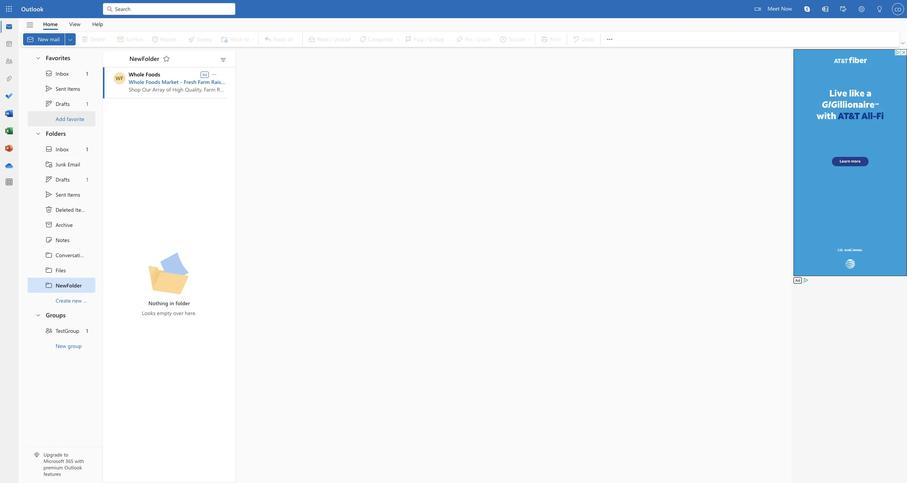 Task type: locate. For each thing, give the bounding box(es) containing it.
1 down  tree item
[[86, 176, 88, 183]]

 left groups
[[35, 312, 41, 318]]

 for  conversation history
[[45, 251, 53, 259]]

0 vertical spatial items
[[67, 85, 80, 92]]

2  from the top
[[45, 266, 53, 274]]

whole foods market - fresh farm raised seafood shop our array of high quality, farm raised seafood today.
[[129, 78, 269, 93]]

powerpoint image
[[5, 145, 13, 153]]

0 horizontal spatial newfolder
[[56, 282, 82, 289]]

foods for whole foods
[[146, 71, 160, 78]]

0 vertical spatial drafts
[[56, 100, 70, 107]]

0 vertical spatial 
[[606, 36, 614, 43]]

1 vertical spatial  drafts
[[45, 176, 70, 183]]

to do image
[[5, 93, 13, 100]]

 button inside groups "tree item"
[[31, 308, 44, 322]]

create
[[56, 297, 71, 304]]

newfolder 
[[129, 54, 170, 62]]


[[901, 41, 905, 45]]

 down 
[[45, 251, 53, 259]]

1 vertical spatial newfolder
[[56, 282, 82, 289]]

1 for  tree item
[[86, 327, 88, 334]]

folders
[[46, 129, 66, 137]]

2 vertical spatial items
[[75, 206, 88, 213]]

 inbox down the favorites
[[45, 70, 69, 77]]

0 vertical spatial  sent items
[[45, 85, 80, 92]]

1 vertical spatial  button
[[31, 126, 44, 140]]

whole foods image
[[113, 72, 125, 84]]

2 whole from the top
[[129, 78, 144, 86]]

nothing
[[148, 300, 168, 307]]

application containing outlook
[[0, 0, 907, 483]]


[[45, 70, 53, 77], [45, 145, 53, 153]]

0 vertical spatial newfolder
[[129, 54, 159, 62]]

2 inbox from the top
[[56, 146, 69, 153]]

0 vertical spatial new
[[38, 35, 48, 43]]

 down  files
[[45, 282, 53, 289]]

files
[[56, 267, 66, 274]]

1 vertical spatial  inbox
[[45, 145, 69, 153]]

1 foods from the top
[[146, 71, 160, 78]]

 drafts for 
[[45, 100, 70, 107]]

 up add favorite tree item on the left top
[[45, 100, 53, 107]]

0 vertical spatial 
[[45, 70, 53, 77]]

seafood down  button
[[228, 78, 248, 86]]

favorite
[[67, 115, 84, 122]]

1 horizontal spatial outlook
[[64, 464, 82, 471]]

0 vertical spatial foods
[[146, 71, 160, 78]]

1 horizontal spatial new
[[56, 342, 66, 350]]

 newfolder
[[45, 282, 82, 289]]


[[822, 6, 828, 12]]

tags group
[[304, 32, 534, 47]]

items inside ' deleted items'
[[75, 206, 88, 213]]

 sent items for first "" tree item from the bottom
[[45, 191, 80, 198]]

farm up quality,
[[198, 78, 210, 86]]

empty
[[157, 309, 172, 317]]

 drafts inside favorites tree
[[45, 100, 70, 107]]

seafood left today.
[[234, 86, 253, 93]]

 inside favorites tree
[[45, 70, 53, 77]]

1 vertical spatial 
[[45, 266, 53, 274]]

newfolder up create
[[56, 282, 82, 289]]

 sent items inside favorites tree
[[45, 85, 80, 92]]

0 horizontal spatial 
[[211, 71, 217, 77]]

excel image
[[5, 128, 13, 135]]

0 vertical spatial 
[[45, 85, 53, 92]]

1  from the top
[[45, 70, 53, 77]]

tab list
[[37, 18, 109, 30]]

people image
[[5, 58, 13, 65]]

 down the favorites
[[45, 70, 53, 77]]

1 whole from the top
[[129, 71, 144, 78]]

now
[[781, 5, 792, 12]]

0 vertical spatial whole
[[129, 71, 144, 78]]

 inbox up junk
[[45, 145, 69, 153]]

 tree item
[[28, 81, 95, 96], [28, 187, 95, 202]]

 sent items up add favorite tree item on the left top
[[45, 85, 80, 92]]

set your advertising preferences image
[[803, 277, 809, 283]]

 inside favorites tree
[[45, 85, 53, 92]]

junk
[[56, 161, 66, 168]]

newfolder heading
[[120, 50, 172, 67]]

1
[[86, 70, 88, 77], [86, 100, 88, 107], [86, 146, 88, 153], [86, 176, 88, 183], [86, 327, 88, 334]]

0 vertical spatial  inbox
[[45, 70, 69, 77]]

testgroup
[[56, 327, 79, 334]]

1 up  tree item
[[86, 146, 88, 153]]

 button inside "folders" tree item
[[31, 126, 44, 140]]

0 vertical spatial 
[[45, 251, 53, 259]]

0 vertical spatial inbox
[[56, 70, 69, 77]]

deleted
[[56, 206, 74, 213]]

 tree item for 
[[28, 96, 95, 111]]

notes
[[56, 236, 69, 244]]

2  from the top
[[45, 191, 53, 198]]

co image
[[892, 3, 904, 15]]

2  tree item from the top
[[28, 172, 95, 187]]

 down 
[[45, 176, 53, 183]]

 tree item down junk
[[28, 172, 95, 187]]

 tree item down files
[[28, 278, 95, 293]]

foods inside whole foods market - fresh farm raised seafood shop our array of high quality, farm raised seafood today.
[[146, 78, 160, 86]]

0 vertical spatial outlook
[[21, 5, 43, 13]]

 tree item up  newfolder at bottom left
[[28, 263, 95, 278]]

1 for '' tree item corresponding to 
[[86, 146, 88, 153]]

1 vertical spatial drafts
[[56, 176, 70, 183]]

sent up  tree item at the left top
[[56, 191, 66, 198]]

0 vertical spatial  tree item
[[28, 96, 95, 111]]

ad left set your advertising preferences icon
[[796, 278, 800, 283]]

outlook inside 'banner'
[[21, 5, 43, 13]]

our
[[142, 86, 151, 93]]

1  button from the top
[[31, 51, 44, 65]]

inbox down favorites tree item
[[56, 70, 69, 77]]

 left folders
[[35, 130, 41, 136]]

2  tree item from the top
[[28, 263, 95, 278]]

1 1 from the top
[[86, 70, 88, 77]]

2  button from the top
[[31, 126, 44, 140]]

1 vertical spatial 
[[45, 176, 53, 183]]

1  tree item from the top
[[28, 66, 95, 81]]

1  inbox from the top
[[45, 70, 69, 77]]

3  from the top
[[45, 282, 53, 289]]

1 vertical spatial items
[[67, 191, 80, 198]]


[[45, 221, 53, 229]]

drafts up add favorite tree item on the left top
[[56, 100, 70, 107]]

 button
[[65, 33, 76, 45]]

1 vertical spatial  tree item
[[28, 172, 95, 187]]

 button
[[217, 54, 229, 65]]

1 up add favorite tree item on the left top
[[86, 100, 88, 107]]

today.
[[254, 86, 269, 93]]

 button
[[31, 51, 44, 65], [31, 126, 44, 140], [31, 308, 44, 322]]


[[45, 100, 53, 107], [45, 176, 53, 183]]

1 vertical spatial 
[[45, 145, 53, 153]]

 for 
[[45, 176, 53, 183]]

drafts down  junk email
[[56, 176, 70, 183]]

 for  newfolder
[[45, 282, 53, 289]]

 tree item up add favorite tree item on the left top
[[28, 81, 95, 96]]

1 vertical spatial new
[[56, 342, 66, 350]]

outlook down to on the bottom left of the page
[[64, 464, 82, 471]]

newfolder up whole foods
[[129, 54, 159, 62]]

folder inside nothing in folder looks empty over here.
[[176, 300, 190, 307]]

 drafts for 
[[45, 176, 70, 183]]

inbox
[[56, 70, 69, 77], [56, 146, 69, 153]]

items right the deleted
[[75, 206, 88, 213]]

1 vertical spatial  button
[[211, 71, 218, 78]]

0 horizontal spatial outlook
[[21, 5, 43, 13]]

new left mail
[[38, 35, 48, 43]]

1 horizontal spatial ad
[[796, 278, 800, 283]]

 button inside favorites tree item
[[31, 51, 44, 65]]

 left files
[[45, 266, 53, 274]]

 drafts inside tree
[[45, 176, 70, 183]]

new inside tree item
[[56, 342, 66, 350]]

1  from the top
[[45, 85, 53, 92]]

1 vertical spatial sent
[[56, 191, 66, 198]]

3 1 from the top
[[86, 146, 88, 153]]

1  tree item from the top
[[28, 96, 95, 111]]


[[220, 56, 227, 64]]

items inside favorites tree
[[67, 85, 80, 92]]

items for  tree item at the left top
[[75, 206, 88, 213]]

0 horizontal spatial  button
[[211, 71, 218, 78]]

folder right new on the bottom left
[[83, 297, 97, 304]]

items up ' deleted items'
[[67, 191, 80, 198]]

 deleted items
[[45, 206, 88, 213]]

ad
[[202, 72, 207, 77], [796, 278, 800, 283]]

 tree item
[[28, 96, 95, 111], [28, 172, 95, 187]]

0 horizontal spatial new
[[38, 35, 48, 43]]

farm
[[198, 78, 210, 86], [204, 86, 215, 93]]

 for folders
[[35, 130, 41, 136]]

0 vertical spatial sent
[[56, 85, 66, 92]]

1 vertical spatial  tree item
[[28, 187, 95, 202]]

 up ''
[[45, 191, 53, 198]]

 tree item up add
[[28, 96, 95, 111]]

2 vertical spatial 
[[45, 282, 53, 289]]

 inbox for 
[[45, 145, 69, 153]]

3  button from the top
[[31, 308, 44, 322]]

meet
[[768, 5, 780, 12]]

sent up add
[[56, 85, 66, 92]]

sent
[[56, 85, 66, 92], [56, 191, 66, 198]]

0 vertical spatial farm
[[198, 78, 210, 86]]

0 vertical spatial ad
[[202, 72, 207, 77]]

items
[[67, 85, 80, 92], [67, 191, 80, 198], [75, 206, 88, 213]]

 up 
[[45, 145, 53, 153]]

seafood
[[228, 78, 248, 86], [234, 86, 253, 93]]

 sent items
[[45, 85, 80, 92], [45, 191, 80, 198]]

2  tree item from the top
[[28, 142, 95, 157]]

 down the favorites
[[45, 85, 53, 92]]

drafts inside favorites tree
[[56, 100, 70, 107]]

2  sent items from the top
[[45, 191, 80, 198]]

over
[[173, 309, 183, 317]]

 drafts up add
[[45, 100, 70, 107]]

1  from the top
[[45, 100, 53, 107]]

folder up over
[[176, 300, 190, 307]]

1 down favorites tree item
[[86, 70, 88, 77]]

drafts
[[56, 100, 70, 107], [56, 176, 70, 183]]

 drafts down junk
[[45, 176, 70, 183]]

drafts for 
[[56, 100, 70, 107]]

0 vertical spatial seafood
[[228, 78, 248, 86]]

2 vertical spatial  button
[[31, 308, 44, 322]]

 tree item
[[28, 202, 95, 217]]

 button
[[871, 0, 889, 19]]

1 vertical spatial 
[[45, 191, 53, 198]]

2 drafts from the top
[[56, 176, 70, 183]]

 tree item up junk
[[28, 142, 95, 157]]

foods
[[146, 71, 160, 78], [146, 78, 160, 86]]

drafts inside tree
[[56, 176, 70, 183]]

 tree item
[[28, 248, 105, 263], [28, 263, 95, 278], [28, 278, 95, 293]]

ad up whole foods market - fresh farm raised seafood shop our array of high quality, farm raised seafood today.
[[202, 72, 207, 77]]

 button
[[853, 0, 871, 19]]

1 vertical spatial foods
[[146, 78, 160, 86]]

1  sent items from the top
[[45, 85, 80, 92]]

 inside "folders" tree item
[[35, 130, 41, 136]]

5 1 from the top
[[86, 327, 88, 334]]

 button left groups
[[31, 308, 44, 322]]

0 vertical spatial  tree item
[[28, 81, 95, 96]]

quality,
[[185, 86, 202, 93]]

inbox up  junk email
[[56, 146, 69, 153]]

 tree item up the deleted
[[28, 187, 95, 202]]

 inbox inside favorites tree
[[45, 70, 69, 77]]

array
[[152, 86, 165, 93]]

1 for '' tree item associated with 
[[86, 70, 88, 77]]

0 horizontal spatial folder
[[83, 297, 97, 304]]

add favorite tree item
[[28, 111, 95, 126]]

0 vertical spatial  button
[[602, 32, 617, 47]]

create new folder tree item
[[28, 293, 97, 308]]

 new mail
[[26, 35, 60, 43]]

outlook up the  button
[[21, 5, 43, 13]]

newfolder
[[129, 54, 159, 62], [56, 282, 82, 289]]

 down  new mail
[[35, 55, 41, 61]]

inbox inside favorites tree
[[56, 70, 69, 77]]

groups tree item
[[28, 308, 95, 323]]

folder inside tree item
[[83, 297, 97, 304]]

 inside favorites tree
[[45, 100, 53, 107]]

 sent items inside tree
[[45, 191, 80, 198]]

to
[[64, 452, 68, 458]]

2  from the top
[[45, 145, 53, 153]]

2 sent from the top
[[56, 191, 66, 198]]

shop
[[129, 86, 141, 93]]

application
[[0, 0, 907, 483]]


[[67, 37, 73, 43], [35, 55, 41, 61], [35, 130, 41, 136], [35, 312, 41, 318]]

0 vertical spatial  tree item
[[28, 66, 95, 81]]

features
[[44, 471, 61, 477]]

1 horizontal spatial newfolder
[[129, 54, 159, 62]]

1  from the top
[[45, 251, 53, 259]]

1 vertical spatial inbox
[[56, 146, 69, 153]]

 sent items for first "" tree item
[[45, 85, 80, 92]]

1  drafts from the top
[[45, 100, 70, 107]]

wf
[[116, 75, 123, 82]]

 tree item for 
[[28, 66, 95, 81]]

2  from the top
[[45, 176, 53, 183]]


[[606, 36, 614, 43], [211, 71, 217, 77]]

1 vertical spatial  tree item
[[28, 142, 95, 157]]

3  tree item from the top
[[28, 278, 95, 293]]

1 vertical spatial outlook
[[64, 464, 82, 471]]

 right mail
[[67, 37, 73, 43]]

 tree item
[[28, 323, 95, 338]]

 button
[[816, 0, 835, 19]]

whole inside whole foods market - fresh farm raised seafood shop our array of high quality, farm raised seafood today.
[[129, 78, 144, 86]]

newfolder inside  newfolder
[[56, 282, 82, 289]]

1 horizontal spatial folder
[[176, 300, 190, 307]]

raised
[[211, 78, 227, 86], [217, 86, 232, 93]]

 tree item down the favorites
[[28, 66, 95, 81]]

 sent items up  tree item at the left top
[[45, 191, 80, 198]]

meet now
[[768, 5, 792, 12]]

1 right testgroup
[[86, 327, 88, 334]]

new
[[38, 35, 48, 43], [56, 342, 66, 350]]

0 vertical spatial  button
[[31, 51, 44, 65]]

1 sent from the top
[[56, 85, 66, 92]]

2  inbox from the top
[[45, 145, 69, 153]]

items up favorite
[[67, 85, 80, 92]]

 inside tree
[[45, 191, 53, 198]]

0 vertical spatial 
[[45, 100, 53, 107]]

whole
[[129, 71, 144, 78], [129, 78, 144, 86]]

 tree item down notes
[[28, 248, 105, 263]]

 inside groups "tree item"
[[35, 312, 41, 318]]

 button
[[602, 32, 617, 47], [211, 71, 218, 78]]

1 vertical spatial ad
[[796, 278, 800, 283]]

microsoft
[[44, 458, 64, 464]]

1 vertical spatial 
[[211, 71, 217, 77]]

items for first "" tree item
[[67, 85, 80, 92]]

 button for folders
[[31, 126, 44, 140]]

calendar image
[[5, 40, 13, 48]]

 button left folders
[[31, 126, 44, 140]]

 inside "message list" section
[[211, 71, 217, 77]]

mail image
[[5, 23, 13, 31]]

1 inbox from the top
[[56, 70, 69, 77]]

1 horizontal spatial 
[[606, 36, 614, 43]]

email
[[68, 161, 80, 168]]

tree
[[28, 142, 105, 308]]

 for 
[[45, 70, 53, 77]]

 button inside "message list" section
[[211, 71, 218, 78]]

 button down  new mail
[[31, 51, 44, 65]]

inbox for 
[[56, 146, 69, 153]]

upgrade to microsoft 365 with premium outlook features
[[44, 452, 84, 477]]

1 horizontal spatial  button
[[602, 32, 617, 47]]

1 inside  tree item
[[86, 327, 88, 334]]

1 drafts from the top
[[56, 100, 70, 107]]

drafts for 
[[56, 176, 70, 183]]

 tree item
[[28, 66, 95, 81], [28, 142, 95, 157]]

new left group
[[56, 342, 66, 350]]

1 vertical spatial  sent items
[[45, 191, 80, 198]]

 button for groups
[[31, 308, 44, 322]]

high
[[172, 86, 184, 93]]

inbox for 
[[56, 70, 69, 77]]

 inside favorites tree item
[[35, 55, 41, 61]]

0 horizontal spatial ad
[[202, 72, 207, 77]]


[[45, 251, 53, 259], [45, 266, 53, 274], [45, 282, 53, 289]]

favorites tree
[[28, 48, 95, 126]]

farm right quality,
[[204, 86, 215, 93]]

2  drafts from the top
[[45, 176, 70, 183]]

0 vertical spatial  drafts
[[45, 100, 70, 107]]

outlook banner
[[0, 0, 907, 19]]

1 vertical spatial whole
[[129, 78, 144, 86]]

2 foods from the top
[[146, 78, 160, 86]]



Task type: vqa. For each thing, say whether or not it's contained in the screenshot.
More apps image
yes



Task type: describe. For each thing, give the bounding box(es) containing it.
group
[[68, 342, 82, 350]]

view button
[[64, 18, 86, 30]]


[[877, 6, 883, 12]]

view
[[69, 20, 80, 27]]

archive
[[56, 221, 73, 228]]

here.
[[185, 309, 196, 317]]

new
[[72, 297, 82, 304]]

upgrade
[[44, 452, 62, 458]]

fresh
[[184, 78, 196, 86]]

 search field
[[103, 0, 235, 17]]

home
[[43, 20, 58, 27]]

 for groups
[[35, 312, 41, 318]]

 button
[[160, 53, 172, 65]]


[[163, 55, 170, 62]]

 for 
[[45, 145, 53, 153]]

0 vertical spatial raised
[[211, 78, 227, 86]]


[[45, 327, 53, 335]]

 tree item
[[28, 232, 95, 248]]


[[804, 6, 810, 12]]

new inside  new mail
[[38, 35, 48, 43]]

add
[[56, 115, 65, 122]]

 tree item
[[28, 157, 95, 172]]

premium
[[44, 464, 63, 471]]

outlook link
[[21, 0, 43, 18]]

 for top  popup button
[[606, 36, 614, 43]]

 files
[[45, 266, 66, 274]]

 junk email
[[45, 160, 80, 168]]

help button
[[87, 18, 109, 30]]

tab list containing home
[[37, 18, 109, 30]]

1 vertical spatial raised
[[217, 86, 232, 93]]


[[106, 5, 114, 13]]

files image
[[5, 75, 13, 83]]

 inbox for 
[[45, 70, 69, 77]]

looks
[[142, 309, 156, 317]]

with
[[75, 458, 84, 464]]

 testgroup
[[45, 327, 79, 335]]

whole for whole foods
[[129, 71, 144, 78]]


[[859, 6, 865, 12]]

move & delete group
[[23, 32, 257, 47]]

history
[[88, 251, 105, 259]]

 archive
[[45, 221, 73, 229]]

new group tree item
[[28, 338, 95, 353]]

create new folder
[[56, 297, 97, 304]]

sent inside favorites tree
[[56, 85, 66, 92]]

 inside dropdown button
[[67, 37, 73, 43]]

2  tree item from the top
[[28, 187, 95, 202]]

favorites
[[46, 54, 70, 62]]

whole for whole foods market - fresh farm raised seafood shop our array of high quality, farm raised seafood today.
[[129, 78, 144, 86]]

-
[[180, 78, 182, 86]]

 button
[[835, 0, 853, 19]]

word image
[[5, 110, 13, 118]]

add favorite
[[56, 115, 84, 122]]

outlook inside 'upgrade to microsoft 365 with premium outlook features'
[[64, 464, 82, 471]]

new group
[[56, 342, 82, 350]]

left-rail-appbar navigation
[[2, 18, 17, 175]]

1 vertical spatial seafood
[[234, 86, 253, 93]]

folder for in
[[176, 300, 190, 307]]

premium features image
[[34, 453, 39, 458]]

foods for whole foods market - fresh farm raised seafood shop our array of high quality, farm raised seafood today.
[[146, 78, 160, 86]]

1  tree item from the top
[[28, 248, 105, 263]]

help
[[92, 20, 103, 27]]

home button
[[37, 18, 63, 30]]

 for  popup button within "message list" section
[[211, 71, 217, 77]]


[[45, 160, 53, 168]]

1  tree item from the top
[[28, 81, 95, 96]]

 for favorites
[[35, 55, 41, 61]]

folder for new
[[83, 297, 97, 304]]

whole foods
[[129, 71, 160, 78]]

 tree item for 
[[28, 142, 95, 157]]

 button for favorites
[[31, 51, 44, 65]]

conversation
[[56, 251, 86, 259]]

 for 
[[45, 100, 53, 107]]

market
[[162, 78, 179, 86]]

more apps image
[[5, 179, 13, 186]]

Search for email, meetings, files and more. field
[[114, 5, 231, 13]]


[[26, 36, 34, 43]]

 notes
[[45, 236, 69, 244]]

of
[[166, 86, 171, 93]]

2 1 from the top
[[86, 100, 88, 107]]

folders tree item
[[28, 126, 95, 142]]

ad inside "message list" section
[[202, 72, 207, 77]]

4 1 from the top
[[86, 176, 88, 183]]

favorites tree item
[[28, 51, 95, 66]]

 tree item for 
[[28, 172, 95, 187]]

 conversation history
[[45, 251, 105, 259]]

 button
[[22, 19, 37, 31]]

tree containing 
[[28, 142, 105, 308]]


[[841, 6, 847, 12]]

 button
[[798, 0, 816, 18]]

365
[[65, 458, 73, 464]]


[[26, 21, 34, 29]]

onedrive image
[[5, 162, 13, 170]]

newfolder inside newfolder 
[[129, 54, 159, 62]]


[[45, 206, 53, 213]]

in
[[170, 300, 174, 307]]

 for  files
[[45, 266, 53, 274]]

message list section
[[103, 48, 269, 483]]


[[755, 6, 761, 12]]

 button
[[900, 39, 906, 47]]

 tree item
[[28, 217, 95, 232]]


[[45, 236, 53, 244]]

items for first "" tree item from the bottom
[[67, 191, 80, 198]]

mail
[[50, 35, 60, 43]]

groups
[[46, 311, 66, 319]]

nothing in folder looks empty over here.
[[142, 300, 196, 317]]

1 vertical spatial farm
[[204, 86, 215, 93]]



